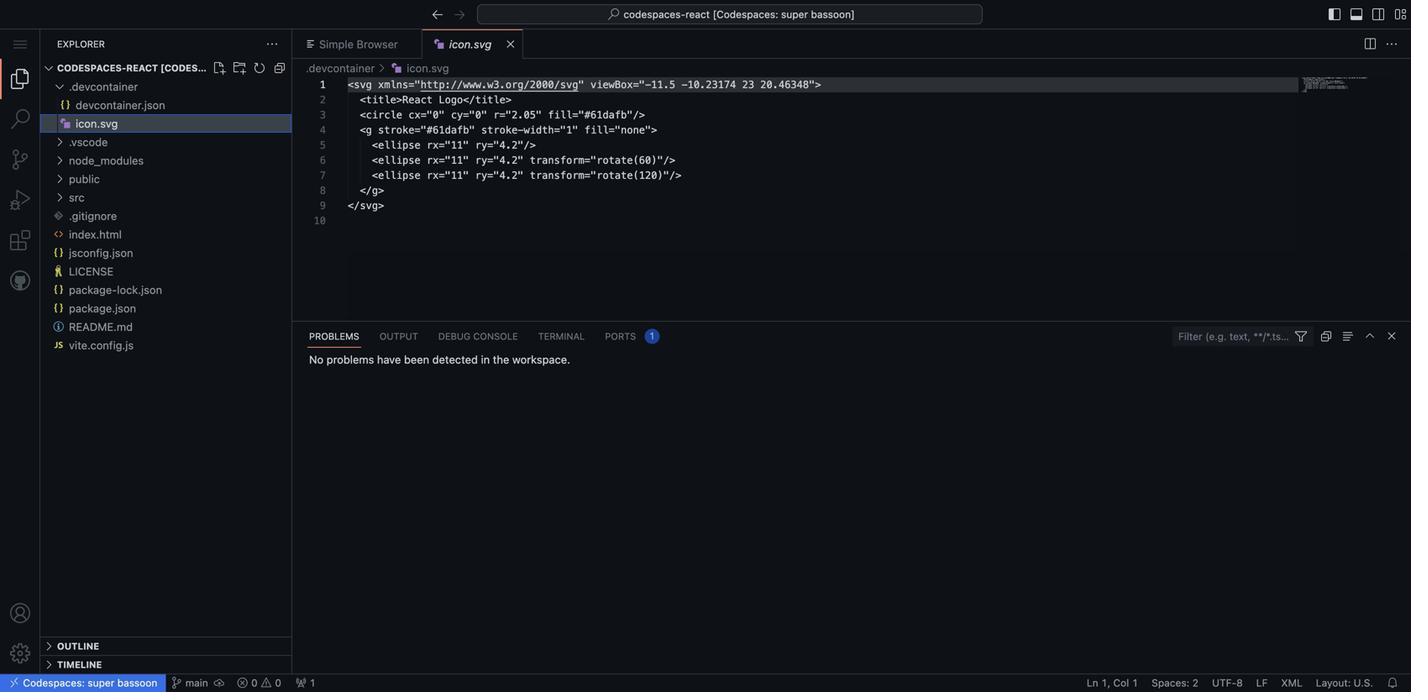 Task type: describe. For each thing, give the bounding box(es) containing it.
1 "11" from the top
[[445, 139, 469, 151]]

node_modules link
[[69, 154, 144, 167]]

1,
[[1101, 677, 1111, 689]]

vite.config.js link
[[69, 339, 134, 352]]

tree item expanded image for public
[[46, 170, 71, 188]]

codespaces: super bassoon button
[[0, 674, 166, 692]]

"rotate(120)"
[[590, 170, 669, 181]]

vite.config.js
[[69, 339, 134, 352]]

manage toolbar
[[0, 593, 40, 674]]

spaces:
[[1152, 677, 1190, 689]]

main button
[[168, 674, 211, 692]]

spaces: 2
[[1152, 677, 1199, 689]]

Toggle Secondary Side Bar (⌥⌘B) checkbox
[[1369, 5, 1388, 24]]

outline button
[[40, 637, 291, 656]]

source control (⌃⇧g) tab
[[0, 139, 40, 180]]

devcontainer.json link
[[76, 99, 165, 111]]

cy=
[[451, 109, 469, 121]]

.devcontainer list item
[[292, 59, 388, 77]]

icon.svg inside devcontainer.json icon.svg
[[76, 117, 118, 130]]

tab actions toolbar
[[398, 36, 422, 52]]

the
[[493, 353, 509, 366]]

1 ry= from the top
[[475, 139, 493, 151]]

active view switcher tab list containing 1
[[299, 322, 668, 351]]

ln
[[1087, 677, 1098, 689]]

7
[[320, 170, 326, 181]]

notifications image
[[1387, 677, 1399, 689]]

<svg xmlns= " http://www.w3.org/2000/svg " viewbox= "-11.5 -10.23174 23 20.46348" > <title>react logo</title> <circle cx= "0" cy= "0" r= "2.05" fill= "#61dafb" /> <g stroke= "#61dafb" stroke-width= "1" fill= "none" > <ellipse rx= "11" ry= "4.2" /> <ellipse rx= "11" ry= "4.2" transform= "rotate(60)" /> <ellipse rx= "11" ry= "4.2" transform= "rotate(120)" /> </g> </svg>
[[348, 79, 821, 212]]

jsconfig.json link
[[69, 247, 133, 259]]

2 inside 2 3 4 5 6 7 8 9 10
[[320, 94, 326, 106]]

Maximize Panel Size checkbox
[[1361, 327, 1379, 345]]

bassoon
[[117, 677, 157, 689]]

.gitignore link
[[69, 210, 117, 222]]

<circle cx=
[[360, 109, 427, 121]]

react for "search" icon
[[686, 8, 710, 20]]

0 vertical spatial "#61dafb"
[[578, 109, 633, 121]]

2 3 4 5 6 7 8 9 10
[[314, 94, 326, 227]]

tab containing 1
[[595, 322, 668, 351]]

codespaces-react actions toolbar
[[211, 60, 291, 76]]

editor actions toolbar
[[1361, 29, 1404, 59]]

git branch image
[[171, 677, 183, 689]]

react for view pane container expanded image
[[126, 63, 158, 73]]

"rotate(60)"
[[590, 155, 663, 166]]

ln 1, col 1
[[1087, 677, 1138, 689]]

status containing codespaces: super bassoon
[[0, 674, 1411, 692]]

explorer
[[57, 39, 105, 50]]

been
[[404, 353, 429, 366]]

"2.05"
[[506, 109, 542, 121]]

tab list containing simple browser
[[292, 29, 1357, 59]]

super inside 'button'
[[88, 677, 115, 689]]

xml
[[1281, 677, 1303, 689]]

.vscode
[[69, 136, 108, 148]]

terminal
[[538, 331, 585, 342]]

2 transform= from the top
[[530, 170, 590, 181]]

have
[[377, 353, 401, 366]]

tab left src
[[0, 180, 40, 220]]

simple browser tab
[[292, 29, 422, 59]]

3 "11" from the top
[[445, 170, 469, 181]]

Filter Problems text field
[[1173, 327, 1313, 346]]

src
[[69, 191, 85, 204]]

codespaces- for "search" icon
[[624, 8, 686, 20]]

tab left license link
[[0, 260, 40, 301]]

11.5 -
[[651, 79, 688, 91]]

spaces: 2 button
[[1148, 674, 1203, 692]]

.vscode link
[[69, 136, 108, 148]]

terminal link
[[537, 323, 587, 349]]

"-
[[639, 79, 651, 91]]

8 inside button
[[1237, 677, 1243, 689]]

ln 1, col 1 button
[[1083, 674, 1143, 692]]

layout: u.s. button
[[1312, 674, 1378, 692]]

devcontainer.json icon.svg
[[76, 99, 165, 130]]

problems
[[309, 331, 359, 342]]

layout: u.s.
[[1316, 677, 1373, 689]]

src link
[[69, 191, 85, 204]]

.gitignore index.html jsconfig.json license package-lock.json package.json readme.md vite.config.js
[[69, 210, 162, 352]]

0 vertical spatial >
[[815, 79, 821, 91]]

debug
[[438, 331, 471, 342]]

simple browser
[[319, 38, 398, 50]]

codespaces-react [codespaces: super bassoon] for view pane container expanded image
[[57, 63, 321, 73]]

1 0 from the left
[[248, 677, 260, 689]]

main content containing simple browser
[[292, 29, 1411, 692]]

3 ry= from the top
[[475, 170, 493, 181]]

index.html link
[[69, 228, 122, 241]]

console
[[473, 331, 518, 342]]

layout:
[[1316, 677, 1351, 689]]

.devcontainer inside list item
[[306, 62, 375, 74]]

error image
[[237, 677, 248, 689]]

view pane container collapsed image for outline
[[42, 640, 55, 653]]

1 inside ln 1, col 1 button
[[1132, 677, 1138, 689]]

remote image
[[8, 677, 20, 689]]

view pane container collapsed image for timeline
[[42, 658, 55, 672]]

problems actions toolbar
[[672, 322, 1361, 351]]

package-lock.json link
[[69, 283, 162, 296]]

timeline button
[[40, 655, 291, 674]]

xml button
[[1277, 674, 1307, 692]]

bassoon] for "search" icon
[[811, 8, 855, 20]]

1 "0" from the left
[[427, 109, 445, 121]]

main
[[183, 677, 208, 689]]

utf-
[[1212, 677, 1237, 689]]

package.json link
[[69, 302, 136, 315]]

6
[[320, 155, 326, 166]]

2 <ellipse rx= from the top
[[372, 155, 445, 166]]

10
[[314, 215, 326, 227]]

codespaces-react (git) - publish to github image
[[213, 677, 225, 689]]

width=
[[524, 124, 560, 136]]

jsconfig.json
[[69, 247, 133, 259]]

readme.md link
[[69, 320, 133, 333]]

icon.svg for 'icon.svg' "link" inside the list
[[407, 62, 449, 74]]

ports link
[[603, 323, 638, 349]]

bassoon] for view pane container expanded image
[[269, 63, 321, 73]]

viewbox=
[[590, 79, 639, 91]]

5
[[320, 139, 326, 151]]

utf-8
[[1212, 677, 1243, 689]]

stroke-
[[481, 124, 524, 136]]

1 inside ports - 1 forwarded port element
[[650, 331, 654, 341]]



Task type: locate. For each thing, give the bounding box(es) containing it.
breadcrumb separator image
[[375, 61, 388, 75]]

license
[[69, 265, 113, 278]]

tree item expanded image for node_modules
[[46, 151, 71, 170]]

active view switcher tab list left src
[[0, 59, 40, 301]]

0 horizontal spatial .devcontainer
[[69, 80, 138, 93]]

transform=
[[530, 155, 590, 166], [530, 170, 590, 181]]

icon.svg inside list
[[407, 62, 449, 74]]

2 " from the left
[[578, 79, 584, 91]]

react inside explorer section: codespaces-react [codespaces: super bassoon] element
[[126, 63, 158, 73]]

0 vertical spatial icon.svg
[[449, 38, 492, 50]]

1 vertical spatial .devcontainer
[[69, 80, 138, 93]]

1 vertical spatial fill=
[[584, 124, 615, 136]]

1 vertical spatial view pane container collapsed image
[[42, 658, 55, 672]]

[codespaces: for view pane container expanded image
[[160, 63, 232, 73]]

1 horizontal spatial >
[[815, 79, 821, 91]]

8 up 9
[[320, 185, 326, 197]]

codespaces-react [codespaces: super bassoon] inside toolbar
[[624, 8, 855, 20]]

lf button
[[1252, 674, 1272, 692]]

"
[[415, 79, 421, 91], [578, 79, 584, 91]]

<ellipse rx=
[[372, 139, 445, 151], [372, 155, 445, 166], [372, 170, 445, 181]]

tab left .vscode link
[[0, 99, 40, 139]]

explorer section: codespaces-react [codespaces: super bassoon] element
[[57, 59, 321, 77]]

1 down '.devcontainer' list item
[[320, 79, 326, 91]]

1 horizontal spatial 2
[[1192, 677, 1199, 689]]

1 vertical spatial bassoon]
[[269, 63, 321, 73]]

1 vertical spatial "4.2"
[[493, 155, 524, 166]]

0 vertical spatial ry=
[[475, 139, 493, 151]]

1 horizontal spatial fill=
[[584, 124, 615, 136]]

ports - 1 forwarded port element
[[645, 329, 660, 344]]

search image
[[608, 8, 621, 21]]

0 horizontal spatial "
[[415, 79, 421, 91]]

0 left radio tower image
[[272, 677, 281, 689]]

codespaces-react [codespaces: super bassoon] for "search" icon
[[624, 8, 855, 20]]

icon.svg link inside icon.svg, preview "tab"
[[449, 38, 492, 50]]

8
[[320, 185, 326, 197], [1237, 677, 1243, 689]]

tree item expanded image for .vscode
[[46, 133, 71, 151]]

warning image
[[260, 677, 272, 689]]

1 vertical spatial active view switcher tab list
[[299, 322, 668, 351]]

1 right warning icon
[[307, 677, 316, 689]]

1 horizontal spatial react
[[686, 8, 710, 20]]

react up devcontainer.json at the top
[[126, 63, 158, 73]]

1 inside 1 button
[[307, 677, 316, 689]]

simple browser link
[[319, 38, 398, 50]]

1 vertical spatial react
[[126, 63, 158, 73]]

0 horizontal spatial 0
[[248, 677, 260, 689]]

tree item expanded image down public
[[46, 188, 71, 207]]

1 vertical spatial icon.svg link
[[407, 62, 449, 74]]

1 horizontal spatial 0
[[272, 677, 281, 689]]

status
[[0, 674, 1411, 692]]

codespaces- inside toolbar
[[624, 8, 686, 20]]

0 vertical spatial active view switcher tab list
[[0, 59, 40, 301]]

1 vertical spatial 2
[[1192, 677, 1199, 689]]

2 tree item expanded image from the top
[[46, 170, 71, 188]]

1 horizontal spatial codespaces-react [codespaces: super bassoon]
[[624, 8, 855, 20]]

icon.svg up .vscode
[[76, 117, 118, 130]]

"0"
[[427, 109, 445, 121], [469, 109, 487, 121]]

1 horizontal spatial .devcontainer link
[[306, 62, 375, 74]]

view pane container collapsed image inside timeline "dropdown button"
[[42, 658, 55, 672]]

0 horizontal spatial "0"
[[427, 109, 445, 121]]

2 inside button
[[1192, 677, 1199, 689]]

2 right "spaces:"
[[1192, 677, 1199, 689]]

fill= right "1"
[[584, 124, 615, 136]]

super for "search" icon
[[781, 8, 808, 20]]

devcontainer.json
[[76, 99, 165, 111]]

tree item expanded image right source control (⌃⇧g) tab
[[46, 133, 71, 151]]

1 vertical spatial tree item expanded image
[[46, 170, 71, 188]]

2 ry= from the top
[[475, 155, 493, 166]]

list containing .devcontainer
[[292, 59, 1411, 77]]

2 vertical spatial "4.2"
[[493, 170, 524, 181]]

1 right ports link
[[650, 331, 654, 341]]

0 horizontal spatial 2
[[320, 94, 326, 106]]

2 horizontal spatial super
[[781, 8, 808, 20]]

super for view pane container expanded image
[[235, 63, 267, 73]]

bassoon]
[[811, 8, 855, 20], [269, 63, 321, 73]]

1 vertical spatial codespaces-
[[57, 63, 126, 73]]

browser
[[357, 38, 398, 50]]

1 horizontal spatial [codespaces:
[[713, 8, 778, 20]]

tree item expanded image up the src link
[[46, 170, 71, 188]]

super inside dropdown button
[[235, 63, 267, 73]]

"4.2"
[[493, 139, 524, 151], [493, 155, 524, 166], [493, 170, 524, 181]]

1 vertical spatial super
[[235, 63, 267, 73]]

1 horizontal spatial codespaces-
[[624, 8, 686, 20]]

3 <ellipse rx= from the top
[[372, 170, 445, 181]]

[codespaces: inside toolbar
[[713, 8, 778, 20]]

1 vertical spatial "#61dafb"
[[421, 124, 475, 136]]

codespaces-react [codespaces: super bassoon]
[[624, 8, 855, 20], [57, 63, 321, 73]]

radio tower image
[[295, 677, 307, 689]]

</g>
[[360, 185, 384, 197]]

package-
[[69, 283, 117, 296]]

.devcontainer up devcontainer.json at the top
[[69, 80, 138, 93]]

2 vertical spatial icon.svg
[[76, 117, 118, 130]]

1 " from the left
[[415, 79, 421, 91]]

icon.svg for 'icon.svg' "link" inside icon.svg, preview "tab"
[[449, 38, 492, 50]]

detected
[[432, 353, 478, 366]]

tree item expanded image
[[46, 77, 71, 96], [46, 170, 71, 188]]

tab left index.html link
[[0, 220, 40, 260]]

2 "4.2" from the top
[[493, 155, 524, 166]]

[codespaces: inside dropdown button
[[160, 63, 232, 73]]

tab
[[0, 99, 40, 139], [0, 180, 40, 220], [0, 220, 40, 260], [0, 260, 40, 301], [595, 322, 668, 351]]

"#61dafb" down cy=
[[421, 124, 475, 136]]

0 vertical spatial bassoon]
[[811, 8, 855, 20]]

"0" down <title>react logo</title> at top left
[[427, 109, 445, 121]]

0 vertical spatial view pane container collapsed image
[[42, 640, 55, 653]]

toolbar
[[1361, 322, 1404, 350]]

1 button
[[291, 674, 320, 692]]

title actions toolbar
[[1325, 0, 1409, 29]]

0 vertical spatial icon.svg link
[[449, 38, 492, 50]]

1
[[320, 79, 326, 91], [650, 331, 654, 341], [307, 677, 316, 689], [1132, 677, 1138, 689]]

codespaces:
[[23, 677, 85, 689]]

[codespaces: for "search" icon
[[713, 8, 778, 20]]

3 tree item expanded image from the top
[[46, 188, 71, 207]]

ry=
[[475, 139, 493, 151], [475, 155, 493, 166], [475, 170, 493, 181]]

8 left lf at the right bottom of the page
[[1237, 677, 1243, 689]]

1 right col
[[1132, 677, 1138, 689]]

2 up the 3
[[320, 94, 326, 106]]

codespaces-react [codespaces: super bassoon] up 10.23174 23 20.46348"
[[624, 8, 855, 20]]

10.23174 23 20.46348"
[[688, 79, 815, 91]]

http://www.w3.org/2000/svg
[[421, 79, 578, 91]]

utf-8 button
[[1208, 674, 1247, 692]]

0 vertical spatial .devcontainer link
[[306, 62, 375, 74]]

"11"
[[445, 139, 469, 151], [445, 155, 469, 166], [445, 170, 469, 181]]

view pane container collapsed image inside the outline dropdown button
[[42, 640, 55, 653]]

0 horizontal spatial "#61dafb"
[[421, 124, 475, 136]]

u.s.
[[1354, 677, 1373, 689]]

1 horizontal spatial active view switcher tab list
[[299, 322, 668, 351]]

list
[[292, 59, 1411, 77]]

Toggle Panel (⌘J) checkbox
[[1347, 5, 1366, 24]]

Toggle Primary Side Bar (⌘B) checkbox
[[1325, 5, 1344, 24]]

1 vertical spatial codespaces-react [codespaces: super bassoon]
[[57, 63, 321, 73]]

outline
[[57, 641, 99, 652]]

0 horizontal spatial >
[[651, 124, 657, 136]]

0 vertical spatial codespaces-
[[624, 8, 686, 20]]

view pane container collapsed image up "codespaces:"
[[42, 658, 55, 672]]

1 <ellipse rx= from the top
[[372, 139, 445, 151]]

.devcontainer link down simple
[[306, 62, 375, 74]]

view pane container collapsed image left outline
[[42, 640, 55, 653]]

0 horizontal spatial codespaces-
[[57, 63, 126, 73]]

bassoon] inside toolbar
[[811, 8, 855, 20]]

tree item expanded image for src
[[46, 188, 71, 207]]

in
[[481, 353, 490, 366]]

1 vertical spatial transform=
[[530, 170, 590, 181]]

0 vertical spatial "11"
[[445, 139, 469, 151]]

0 horizontal spatial bassoon]
[[269, 63, 321, 73]]

output link
[[378, 323, 420, 349]]

" left "viewbox="
[[578, 79, 584, 91]]

fill= up "1"
[[548, 109, 578, 121]]

tree item expanded image for .devcontainer
[[46, 77, 71, 96]]

icon.svg
[[449, 38, 492, 50], [407, 62, 449, 74], [76, 117, 118, 130]]

0 horizontal spatial .devcontainer link
[[69, 80, 138, 93]]

1 transform= from the top
[[530, 155, 590, 166]]

no problems have been detected in the workspace.
[[309, 353, 570, 366]]

0 vertical spatial .devcontainer
[[306, 62, 375, 74]]

main content
[[292, 29, 1411, 692]]

9
[[320, 200, 326, 212]]

0 vertical spatial transform=
[[530, 155, 590, 166]]

view pane container expanded image
[[42, 61, 55, 75]]

1 vertical spatial >
[[651, 124, 657, 136]]

2 tree item expanded image from the top
[[46, 151, 71, 170]]

0 vertical spatial "4.2"
[[493, 139, 524, 151]]

codespaces- for view pane container expanded image
[[57, 63, 126, 73]]

2 vertical spatial super
[[88, 677, 115, 689]]

1 tree item expanded image from the top
[[46, 133, 71, 151]]

codespaces: super bassoon
[[20, 677, 157, 689]]

0 vertical spatial [codespaces:
[[713, 8, 778, 20]]

1 "4.2" from the top
[[493, 139, 524, 151]]

1 horizontal spatial "#61dafb"
[[578, 109, 633, 121]]

codespaces- inside dropdown button
[[57, 63, 126, 73]]

r=
[[493, 109, 506, 121]]

1 tree item expanded image from the top
[[46, 77, 71, 96]]

icon.svg link down tab actions toolbar
[[407, 62, 449, 74]]

0 vertical spatial <ellipse rx=
[[372, 139, 445, 151]]

problems
[[327, 353, 374, 366]]

</svg>
[[348, 200, 384, 212]]

0 vertical spatial react
[[686, 8, 710, 20]]

codespaces-
[[624, 8, 686, 20], [57, 63, 126, 73]]

public link
[[69, 173, 100, 185]]

node_modules
[[69, 154, 144, 167]]

output
[[380, 331, 418, 342]]

codespaces- down explorer
[[57, 63, 126, 73]]

col
[[1113, 677, 1129, 689]]

icon.svg link up .vscode
[[76, 117, 118, 130]]

2 0 from the left
[[272, 677, 281, 689]]

1 vertical spatial ry=
[[475, 155, 493, 166]]

tab right terminal link
[[595, 322, 668, 351]]

react up 11.5 -
[[686, 8, 710, 20]]

8 inside 2 3 4 5 6 7 8 9 10
[[320, 185, 326, 197]]

" up <title>react logo</title> at top left
[[415, 79, 421, 91]]

icon.svg inside "tab"
[[449, 38, 492, 50]]

codespaces-react [codespaces: super bassoon] button
[[40, 59, 321, 77]]

1 vertical spatial [codespaces:
[[160, 63, 232, 73]]

2 "11" from the top
[[445, 155, 469, 166]]

0 horizontal spatial react
[[126, 63, 158, 73]]

super inside toolbar
[[781, 8, 808, 20]]

1 vertical spatial "11"
[[445, 155, 469, 166]]

1 horizontal spatial super
[[235, 63, 267, 73]]

0
[[248, 677, 260, 689], [272, 677, 281, 689]]

[codespaces:
[[713, 8, 778, 20], [160, 63, 232, 73]]

0 horizontal spatial fill=
[[548, 109, 578, 121]]

bassoon] inside dropdown button
[[269, 63, 321, 73]]

.devcontainer link inside '.devcontainer' list item
[[306, 62, 375, 74]]

0 horizontal spatial [codespaces:
[[160, 63, 232, 73]]

0 vertical spatial 2
[[320, 94, 326, 106]]

"0" left r= on the top of page
[[469, 109, 487, 121]]

tree item expanded image up public
[[46, 151, 71, 170]]

0 vertical spatial super
[[781, 8, 808, 20]]

.gitignore
[[69, 210, 117, 222]]

1 horizontal spatial "
[[578, 79, 584, 91]]

.devcontainer link
[[306, 62, 375, 74], [69, 80, 138, 93]]

timeline
[[57, 659, 102, 670]]

lf
[[1256, 677, 1268, 689]]

active view switcher tab list up in
[[299, 322, 668, 351]]

lock.json
[[117, 283, 162, 296]]

tree item expanded image
[[46, 133, 71, 151], [46, 151, 71, 170], [46, 188, 71, 207]]

1 vertical spatial <ellipse rx=
[[372, 155, 445, 166]]

super
[[781, 8, 808, 20], [235, 63, 267, 73], [88, 677, 115, 689]]

1 horizontal spatial "0"
[[469, 109, 487, 121]]

<title>react logo</title>
[[360, 94, 512, 106]]

2 vertical spatial ry=
[[475, 170, 493, 181]]

0 horizontal spatial active view switcher tab list
[[0, 59, 40, 301]]

problems link
[[307, 323, 361, 349]]

2 vertical spatial "11"
[[445, 170, 469, 181]]

<svg xmlns=
[[348, 79, 415, 91]]

1 horizontal spatial bassoon]
[[811, 8, 855, 20]]

tab list
[[292, 29, 1357, 59]]

"none"
[[615, 124, 651, 136]]

2 view pane container collapsed image from the top
[[42, 658, 55, 672]]

0 horizontal spatial codespaces-react [codespaces: super bassoon]
[[57, 63, 321, 73]]

debug console
[[438, 331, 518, 342]]

3
[[320, 109, 326, 121]]

2 vertical spatial <ellipse rx=
[[372, 170, 445, 181]]

icon.svg down tab actions toolbar
[[407, 62, 449, 74]]

1 vertical spatial .devcontainer link
[[69, 80, 138, 93]]

/>
[[633, 109, 645, 121], [524, 139, 536, 151], [663, 155, 675, 166], [669, 170, 682, 181]]

license link
[[69, 265, 113, 278]]

codespaces-react [codespaces: super bassoon] toolbar
[[428, 4, 983, 24]]

codespaces-react [codespaces: super bassoon] inside dropdown button
[[57, 63, 321, 73]]

0 vertical spatial codespaces-react [codespaces: super bassoon]
[[624, 8, 855, 20]]

3 "4.2" from the top
[[493, 170, 524, 181]]

active view switcher tab list
[[0, 59, 40, 301], [299, 322, 668, 351]]

index.html
[[69, 228, 122, 241]]

2 "0" from the left
[[469, 109, 487, 121]]

1 horizontal spatial .devcontainer
[[306, 62, 375, 74]]

icon.svg up http://www.w3.org/2000/svg at the top of the page
[[449, 38, 492, 50]]

0 horizontal spatial 8
[[320, 185, 326, 197]]

0 vertical spatial fill=
[[548, 109, 578, 121]]

"1"
[[560, 124, 578, 136]]

0 vertical spatial tree item expanded image
[[46, 77, 71, 96]]

2 vertical spatial icon.svg link
[[76, 117, 118, 130]]

1 vertical spatial 8
[[1237, 677, 1243, 689]]

view pane container collapsed image
[[42, 640, 55, 653], [42, 658, 55, 672]]

codespaces- right "search" icon
[[624, 8, 686, 20]]

simple
[[319, 38, 354, 50]]

<g stroke=
[[360, 124, 421, 136]]

1 view pane container collapsed image from the top
[[42, 640, 55, 653]]

.devcontainer
[[306, 62, 375, 74], [69, 80, 138, 93]]

1 vertical spatial icon.svg
[[407, 62, 449, 74]]

"#61dafb" up "none"
[[578, 109, 633, 121]]

.devcontainer link up devcontainer.json at the top
[[69, 80, 138, 93]]

icon.svg, preview tab
[[422, 29, 523, 59]]

package.json
[[69, 302, 136, 315]]

react inside codespaces-react [codespaces: super bassoon] toolbar
[[686, 8, 710, 20]]

0 vertical spatial 8
[[320, 185, 326, 197]]

icon.svg link up http://www.w3.org/2000/svg at the top of the page
[[449, 38, 492, 50]]

0 right codespaces-react (git) - publish to github image
[[248, 677, 260, 689]]

workspace.
[[512, 353, 570, 366]]

1 horizontal spatial 8
[[1237, 677, 1243, 689]]

icon.svg link
[[449, 38, 492, 50], [407, 62, 449, 74], [76, 117, 118, 130]]

react
[[686, 8, 710, 20], [126, 63, 158, 73]]

icon.svg link inside list
[[407, 62, 449, 74]]

0 horizontal spatial super
[[88, 677, 115, 689]]

4
[[320, 124, 326, 136]]

explorer (⇧⌘e) tab
[[0, 59, 40, 99]]

tree item expanded image down view pane container expanded image
[[46, 77, 71, 96]]

codespaces-react [codespaces: super bassoon] up devcontainer.json at the top
[[57, 63, 321, 73]]

.devcontainer down simple
[[306, 62, 375, 74]]

2
[[320, 94, 326, 106], [1192, 677, 1199, 689]]



Task type: vqa. For each thing, say whether or not it's contained in the screenshot.
'why-is-node-running' link
no



